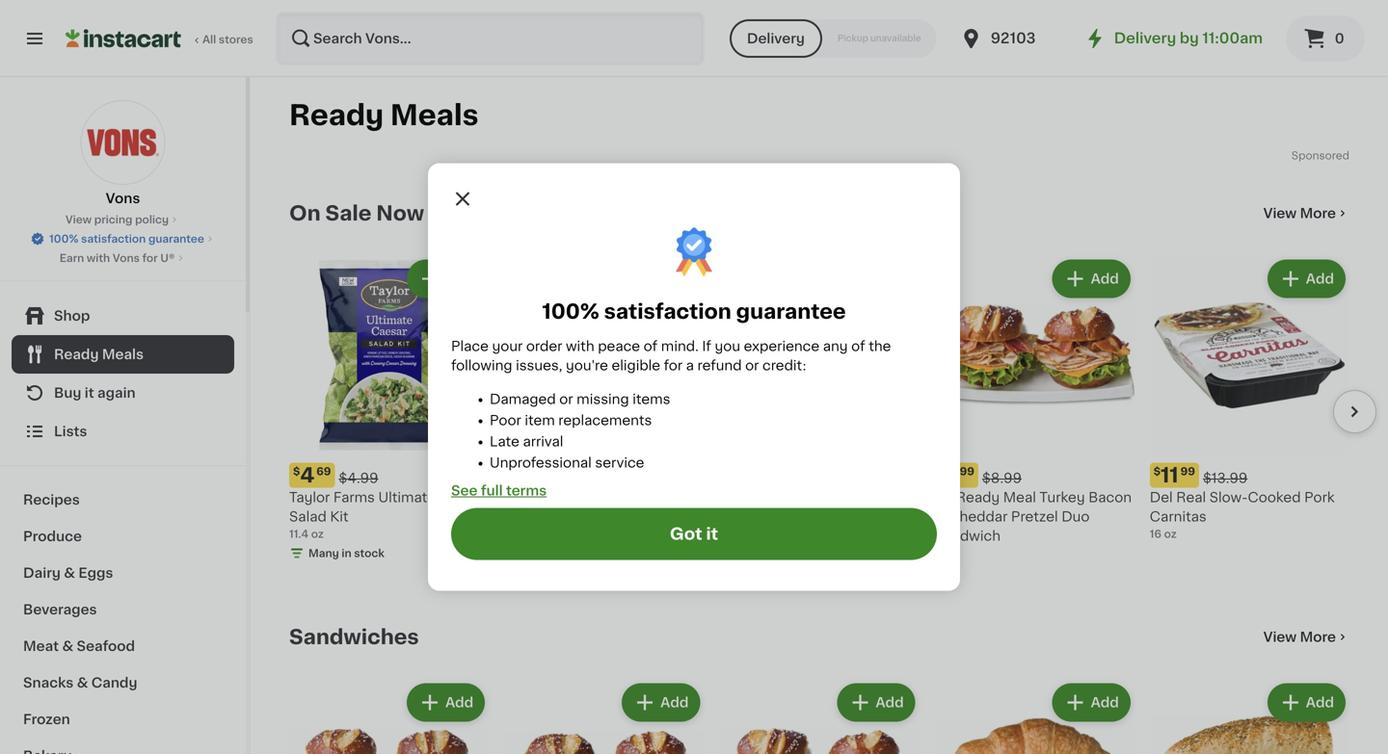 Task type: locate. For each thing, give the bounding box(es) containing it.
3 99 from the left
[[1181, 467, 1196, 477]]

0 horizontal spatial sandwich
[[611, 511, 677, 524]]

& down ss
[[935, 511, 946, 524]]

2 self from the left
[[588, 491, 614, 505]]

satisfaction up mind.
[[604, 302, 732, 322]]

turkey left bacon at the bottom
[[1040, 491, 1085, 505]]

99 left $8.99
[[960, 467, 975, 477]]

oz for 11
[[1164, 530, 1177, 540]]

place your order with peace of mind. if you experience any of the following issues, you're eligible for a refund or credit:
[[451, 340, 891, 373]]

0 horizontal spatial 7
[[515, 466, 528, 486]]

1 horizontal spatial of
[[852, 340, 866, 353]]

refund
[[698, 359, 742, 373]]

100% satisfaction guarantee button
[[30, 228, 216, 247]]

1 horizontal spatial duo
[[839, 511, 868, 524]]

1 vertical spatial for
[[664, 359, 683, 373]]

turkey left ss
[[841, 491, 887, 505]]

oz inside "$ 11 99 $13.99 del real slow-cooked pork carnitas 16 oz"
[[1164, 530, 1177, 540]]

taylor
[[289, 491, 330, 505]]

it right got
[[706, 526, 718, 543]]

1 view more from the top
[[1264, 207, 1336, 220]]

pretzel down $8.99
[[1011, 511, 1058, 524]]

1 horizontal spatial 100%
[[542, 302, 599, 322]]

or inside damaged or missing items poor item replacements late arrival unprofessional service
[[559, 393, 573, 406]]

satisfaction down pricing
[[81, 234, 146, 244]]

meat & seafood link
[[12, 629, 234, 665]]

replacements
[[559, 414, 652, 428]]

eligible
[[612, 359, 661, 373]]

delivery button
[[730, 19, 822, 58]]

0 vertical spatial view more
[[1264, 207, 1336, 220]]

issues,
[[516, 359, 563, 373]]

1 horizontal spatial guarantee
[[736, 302, 846, 322]]

0 vertical spatial or
[[745, 359, 759, 373]]

it right buy
[[85, 387, 94, 400]]

& right serve on the bottom right of page
[[827, 491, 838, 505]]

your
[[492, 340, 523, 353]]

with inside place your order with peace of mind. if you experience any of the following issues, you're eligible for a refund or credit:
[[566, 340, 595, 353]]

1 horizontal spatial self
[[720, 491, 746, 505]]

frozen link
[[12, 702, 234, 739]]

missing
[[577, 393, 629, 406]]

0 horizontal spatial or
[[559, 393, 573, 406]]

see full terms
[[451, 485, 547, 498]]

2 horizontal spatial duo
[[1062, 511, 1090, 524]]

0 vertical spatial 100%
[[49, 234, 79, 244]]

100% satisfaction guarantee
[[49, 234, 204, 244], [542, 302, 846, 322]]

$7.99 original price: $8.99 element up the cheddar
[[935, 464, 1135, 489]]

add button inside product group
[[1270, 262, 1344, 296]]

99 right the 11
[[1181, 467, 1196, 477]]

item
[[525, 414, 555, 428]]

0 vertical spatial vons
[[106, 192, 140, 205]]

view more link
[[1264, 204, 1350, 223], [1264, 628, 1350, 647]]

1 99 from the left
[[530, 467, 544, 477]]

$7.99 original price: $8.99 element for ss ready meal turkey bacon & cheddar pretzel duo sandwich
[[935, 464, 1135, 489]]

full
[[481, 485, 503, 498]]

&
[[827, 491, 838, 505], [504, 511, 515, 524], [935, 511, 946, 524], [64, 567, 75, 580], [62, 640, 73, 654], [77, 677, 88, 690]]

2 ham from the left
[[672, 491, 704, 505]]

vons
[[106, 192, 140, 205], [113, 253, 140, 264]]

1 vertical spatial satisfaction
[[604, 302, 732, 322]]

0 horizontal spatial 99
[[530, 467, 544, 477]]

view more
[[1264, 207, 1336, 220], [1264, 631, 1336, 645]]

ultimate
[[378, 491, 436, 505]]

guarantee up experience at the top of the page
[[736, 302, 846, 322]]

self down service
[[588, 491, 614, 505]]

1 view more link from the top
[[1264, 204, 1350, 223]]

u®
[[160, 253, 175, 264]]

meal right the got it
[[720, 530, 753, 544]]

0 horizontal spatial delivery
[[747, 32, 805, 45]]

1 ham from the left
[[792, 491, 823, 505]]

of left the
[[852, 340, 866, 353]]

$4.69 original price: $4.99 element
[[289, 463, 489, 489]]

oz
[[311, 530, 324, 540], [1164, 530, 1177, 540]]

100% up earn
[[49, 234, 79, 244]]

sandwich down serve on the bottom right of page
[[770, 511, 836, 524]]

got
[[670, 526, 702, 543]]

or left missing at the bottom left of page
[[559, 393, 573, 406]]

1 $ from the left
[[293, 467, 300, 477]]

vons down 100% satisfaction guarantee "button"
[[113, 253, 140, 264]]

$ left '69'
[[293, 467, 300, 477]]

sandwich inside '7 99 $8.99 ss ready meal turkey bacon & cheddar pretzel duo sandwich'
[[935, 530, 1001, 544]]

1 horizontal spatial 99
[[960, 467, 975, 477]]

1 vertical spatial view more
[[1264, 631, 1336, 645]]

2 $7.99 original price: $8.99 element from the left
[[935, 464, 1135, 489]]

1 vertical spatial view more link
[[1264, 628, 1350, 647]]

1 vertical spatial 100%
[[542, 302, 599, 322]]

with up you're
[[566, 340, 595, 353]]

sandwich inside self serve ham & turkey pretzel sandwich duo ready meal
[[770, 511, 836, 524]]

meat
[[23, 640, 59, 654]]

ham inside ready meal self service ham & swiss pretzel sandwich duo
[[672, 491, 704, 505]]

sandwich
[[770, 511, 836, 524], [611, 511, 677, 524], [935, 530, 1001, 544]]

0 horizontal spatial satisfaction
[[81, 234, 146, 244]]

view for on sale now
[[1264, 207, 1297, 220]]

100% satisfaction guarantee up earn with vons for u® link
[[49, 234, 204, 244]]

view more for on sale now
[[1264, 207, 1336, 220]]

1 horizontal spatial $7.99 original price: $8.99 element
[[935, 464, 1135, 489]]

ready inside self serve ham & turkey pretzel sandwich duo ready meal
[[871, 511, 915, 524]]

delivery for delivery
[[747, 32, 805, 45]]

it inside the got it "button"
[[706, 526, 718, 543]]

$7.99 original price: $8.99 element up ready meal self service ham & swiss pretzel sandwich duo
[[504, 464, 704, 489]]

2 7 from the left
[[946, 466, 958, 486]]

0 horizontal spatial $7.99 original price: $8.99 element
[[504, 464, 704, 489]]

0 horizontal spatial with
[[87, 253, 110, 264]]

0 horizontal spatial pretzel
[[561, 511, 608, 524]]

0 vertical spatial 100% satisfaction guarantee
[[49, 234, 204, 244]]

a
[[686, 359, 694, 373]]

view more link for on sale now
[[1264, 204, 1350, 223]]

0 horizontal spatial 100%
[[49, 234, 79, 244]]

0 horizontal spatial self
[[588, 491, 614, 505]]

duo
[[839, 511, 868, 524], [1062, 511, 1090, 524], [504, 530, 533, 544]]

$ inside $ 7 99
[[508, 467, 515, 477]]

satisfaction inside "button"
[[81, 234, 146, 244]]

sandwich down service
[[611, 511, 677, 524]]

all
[[202, 34, 216, 45]]

100% satisfaction guarantee up if
[[542, 302, 846, 322]]

1 horizontal spatial it
[[706, 526, 718, 543]]

meal up swiss
[[552, 491, 585, 505]]

for left u®
[[142, 253, 158, 264]]

product group
[[289, 256, 489, 566], [504, 256, 704, 546], [935, 256, 1135, 546], [1150, 256, 1350, 543], [289, 680, 489, 755], [504, 680, 704, 755], [720, 680, 919, 755], [935, 680, 1135, 755], [1150, 680, 1350, 755]]

0 horizontal spatial of
[[644, 340, 658, 353]]

oz right the 11.4
[[311, 530, 324, 540]]

if
[[702, 340, 712, 353]]

stores
[[219, 34, 253, 45]]

by
[[1180, 31, 1199, 45]]

meal
[[552, 491, 585, 505], [1004, 491, 1036, 505], [720, 530, 753, 544]]

self serve ham & turkey pretzel sandwich duo ready meal
[[720, 491, 915, 544]]

duo inside ready meal self service ham & swiss pretzel sandwich duo
[[504, 530, 533, 544]]

99 inside $ 7 99
[[530, 467, 544, 477]]

0 horizontal spatial it
[[85, 387, 94, 400]]

$ inside $ 4 69 $4.99 taylor farms ultimate caesar salad kit 11.4 oz
[[293, 467, 300, 477]]

0 vertical spatial satisfaction
[[81, 234, 146, 244]]

on sale now
[[289, 203, 424, 224]]

self serve ham & turkey pretzel sandwich duo ready meal button
[[720, 256, 919, 546]]

100% satisfaction guarantee inside dialog
[[542, 302, 846, 322]]

guarantee up u®
[[148, 234, 204, 244]]

1 horizontal spatial meal
[[720, 530, 753, 544]]

1 more from the top
[[1300, 207, 1336, 220]]

1 horizontal spatial or
[[745, 359, 759, 373]]

policy
[[135, 215, 169, 225]]

pretzel right swiss
[[561, 511, 608, 524]]

0 horizontal spatial guarantee
[[148, 234, 204, 244]]

0 horizontal spatial 100% satisfaction guarantee
[[49, 234, 204, 244]]

2 more from the top
[[1300, 631, 1336, 645]]

mind.
[[661, 340, 699, 353]]

100% up order
[[542, 302, 599, 322]]

delivery
[[1114, 31, 1177, 45], [747, 32, 805, 45]]

1 horizontal spatial $
[[508, 467, 515, 477]]

sale
[[325, 203, 372, 224]]

delivery by 11:00am link
[[1084, 27, 1263, 50]]

None search field
[[276, 12, 705, 66]]

99 inside "$ 11 99 $13.99 del real slow-cooked pork carnitas 16 oz"
[[1181, 467, 1196, 477]]

1 horizontal spatial pretzel
[[720, 511, 767, 524]]

3 pretzel from the left
[[1011, 511, 1058, 524]]

sandwiches
[[289, 628, 419, 648]]

$ up see full terms
[[508, 467, 515, 477]]

0 vertical spatial guarantee
[[148, 234, 204, 244]]

or inside place your order with peace of mind. if you experience any of the following issues, you're eligible for a refund or credit:
[[745, 359, 759, 373]]

pretzel inside self serve ham & turkey pretzel sandwich duo ready meal
[[720, 511, 767, 524]]

duo inside self serve ham & turkey pretzel sandwich duo ready meal
[[839, 511, 868, 524]]

it inside buy it again link
[[85, 387, 94, 400]]

99 up terms
[[530, 467, 544, 477]]

0 horizontal spatial oz
[[311, 530, 324, 540]]

2 view more from the top
[[1264, 631, 1336, 645]]

1 horizontal spatial for
[[664, 359, 683, 373]]

2 horizontal spatial meal
[[1004, 491, 1036, 505]]

1 horizontal spatial oz
[[1164, 530, 1177, 540]]

0 horizontal spatial turkey
[[841, 491, 887, 505]]

pretzel
[[720, 511, 767, 524], [561, 511, 608, 524], [1011, 511, 1058, 524]]

pretzel inside '7 99 $8.99 ss ready meal turkey bacon & cheddar pretzel duo sandwich'
[[1011, 511, 1058, 524]]

1 oz from the left
[[311, 530, 324, 540]]

self left serve on the bottom right of page
[[720, 491, 746, 505]]

1 horizontal spatial satisfaction
[[604, 302, 732, 322]]

earn with vons for u® link
[[59, 251, 186, 266]]

$4.99
[[339, 472, 378, 486]]

1 horizontal spatial sandwich
[[770, 511, 836, 524]]

oz right 16
[[1164, 530, 1177, 540]]

pretzel inside ready meal self service ham & swiss pretzel sandwich duo
[[561, 511, 608, 524]]

1 $7.99 original price: $8.99 element from the left
[[504, 464, 704, 489]]

meal down $8.99
[[1004, 491, 1036, 505]]

3 $ from the left
[[1154, 467, 1161, 477]]

vons logo image
[[81, 100, 165, 185]]

pricing
[[94, 215, 132, 225]]

del
[[1150, 491, 1173, 505]]

caesar
[[439, 491, 487, 505]]

1 vertical spatial it
[[706, 526, 718, 543]]

16
[[1150, 530, 1162, 540]]

self
[[720, 491, 746, 505], [588, 491, 614, 505]]

2 pretzel from the left
[[561, 511, 608, 524]]

$ 4 69 $4.99 taylor farms ultimate caesar salad kit 11.4 oz
[[289, 466, 487, 540]]

vons up view pricing policy link
[[106, 192, 140, 205]]

1 horizontal spatial delivery
[[1114, 31, 1177, 45]]

1 horizontal spatial with
[[566, 340, 595, 353]]

see full terms link
[[451, 485, 547, 498]]

2 99 from the left
[[960, 467, 975, 477]]

pretzel down serve on the bottom right of page
[[720, 511, 767, 524]]

with right earn
[[87, 253, 110, 264]]

2 view more link from the top
[[1264, 628, 1350, 647]]

1 vertical spatial or
[[559, 393, 573, 406]]

2 $ from the left
[[508, 467, 515, 477]]

1 horizontal spatial 100% satisfaction guarantee
[[542, 302, 846, 322]]

& left swiss
[[504, 511, 515, 524]]

1 turkey from the left
[[841, 491, 887, 505]]

1 horizontal spatial ham
[[792, 491, 823, 505]]

dairy & eggs
[[23, 567, 113, 580]]

serve
[[749, 491, 788, 505]]

ham up got
[[672, 491, 704, 505]]

1 horizontal spatial 7
[[946, 466, 958, 486]]

1 vertical spatial 100% satisfaction guarantee
[[542, 302, 846, 322]]

$7.99 original price: $8.99 element
[[504, 464, 704, 489], [935, 464, 1135, 489]]

0 vertical spatial more
[[1300, 207, 1336, 220]]

0 horizontal spatial for
[[142, 253, 158, 264]]

100% inside dialog
[[542, 302, 599, 322]]

sandwich down the cheddar
[[935, 530, 1001, 544]]

2 oz from the left
[[1164, 530, 1177, 540]]

any
[[823, 340, 848, 353]]

oz inside $ 4 69 $4.99 taylor farms ultimate caesar salad kit 11.4 oz
[[311, 530, 324, 540]]

7
[[515, 466, 528, 486], [946, 466, 958, 486]]

recipes
[[23, 494, 80, 507]]

of up eligible
[[644, 340, 658, 353]]

0 button
[[1286, 15, 1365, 62]]

1 pretzel from the left
[[720, 511, 767, 524]]

1 horizontal spatial turkey
[[1040, 491, 1085, 505]]

instacart logo image
[[66, 27, 181, 50]]

2 horizontal spatial 99
[[1181, 467, 1196, 477]]

meal inside self serve ham & turkey pretzel sandwich duo ready meal
[[720, 530, 753, 544]]

items
[[633, 393, 671, 406]]

delivery inside button
[[747, 32, 805, 45]]

self inside self serve ham & turkey pretzel sandwich duo ready meal
[[720, 491, 746, 505]]

0 vertical spatial it
[[85, 387, 94, 400]]

0 horizontal spatial $
[[293, 467, 300, 477]]

for left the a
[[664, 359, 683, 373]]

0 horizontal spatial duo
[[504, 530, 533, 544]]

2 horizontal spatial sandwich
[[935, 530, 1001, 544]]

or left the credit:
[[745, 359, 759, 373]]

100% satisfaction guarantee inside "button"
[[49, 234, 204, 244]]

2 turkey from the left
[[1040, 491, 1085, 505]]

1 vertical spatial with
[[566, 340, 595, 353]]

11.4
[[289, 530, 309, 540]]

$ inside "$ 11 99 $13.99 del real slow-cooked pork carnitas 16 oz"
[[1154, 467, 1161, 477]]

0 horizontal spatial ham
[[672, 491, 704, 505]]

meal inside '7 99 $8.99 ss ready meal turkey bacon & cheddar pretzel duo sandwich'
[[1004, 491, 1036, 505]]

meat & seafood
[[23, 640, 135, 654]]

2 horizontal spatial $
[[1154, 467, 1161, 477]]

1 vertical spatial guarantee
[[736, 302, 846, 322]]

1 self from the left
[[720, 491, 746, 505]]

1 vertical spatial more
[[1300, 631, 1336, 645]]

$ up del
[[1154, 467, 1161, 477]]

damaged
[[490, 393, 556, 406]]

of
[[644, 340, 658, 353], [852, 340, 866, 353]]

& inside self serve ham & turkey pretzel sandwich duo ready meal
[[827, 491, 838, 505]]

place
[[451, 340, 489, 353]]

0 horizontal spatial meal
[[552, 491, 585, 505]]

turkey inside self serve ham & turkey pretzel sandwich duo ready meal
[[841, 491, 887, 505]]

ham right serve on the bottom right of page
[[792, 491, 823, 505]]

more
[[1300, 207, 1336, 220], [1300, 631, 1336, 645]]

snacks
[[23, 677, 74, 690]]

buy
[[54, 387, 81, 400]]

$ for 7
[[508, 467, 515, 477]]

0 vertical spatial view more link
[[1264, 204, 1350, 223]]

$13.99
[[1203, 472, 1248, 486]]

2 horizontal spatial pretzel
[[1011, 511, 1058, 524]]

0
[[1335, 32, 1345, 45]]



Task type: describe. For each thing, give the bounding box(es) containing it.
buy it again
[[54, 387, 136, 400]]

$ for 11
[[1154, 467, 1161, 477]]

beverages
[[23, 604, 97, 617]]

peace
[[598, 340, 640, 353]]

ham inside self serve ham & turkey pretzel sandwich duo ready meal
[[792, 491, 823, 505]]

sandwich inside ready meal self service ham & swiss pretzel sandwich duo
[[611, 511, 677, 524]]

92103
[[991, 31, 1036, 45]]

view pricing policy
[[65, 215, 169, 225]]

& inside '7 99 $8.99 ss ready meal turkey bacon & cheddar pretzel duo sandwich'
[[935, 511, 946, 524]]

real
[[1177, 491, 1206, 505]]

more for sandwiches
[[1300, 631, 1336, 645]]

item carousel region
[[289, 248, 1377, 595]]

many in stock
[[309, 549, 385, 559]]

got it button
[[451, 509, 937, 561]]

beverages link
[[12, 592, 234, 629]]

& left eggs on the left bottom
[[64, 567, 75, 580]]

lists link
[[12, 413, 234, 451]]

92103 button
[[960, 12, 1076, 66]]

you
[[715, 340, 741, 353]]

1 vertical spatial vons
[[113, 253, 140, 264]]

view more link for sandwiches
[[1264, 628, 1350, 647]]

unprofessional
[[490, 457, 592, 470]]

vons link
[[81, 100, 165, 208]]

7 99 $8.99 ss ready meal turkey bacon & cheddar pretzel duo sandwich
[[935, 466, 1132, 544]]

damaged or missing items poor item replacements late arrival unprofessional service
[[490, 393, 671, 470]]

& inside ready meal self service ham & swiss pretzel sandwich duo
[[504, 511, 515, 524]]

& left "candy"
[[77, 677, 88, 690]]

satisfaction inside dialog
[[604, 302, 732, 322]]

view for sandwiches
[[1264, 631, 1297, 645]]

nsored
[[1313, 150, 1350, 161]]

delivery by 11:00am
[[1114, 31, 1263, 45]]

more for on sale now
[[1300, 207, 1336, 220]]

ready inside ready meal self service ham & swiss pretzel sandwich duo
[[504, 491, 548, 505]]

produce link
[[12, 519, 234, 555]]

earn
[[59, 253, 84, 264]]

meal inside ready meal self service ham & swiss pretzel sandwich duo
[[552, 491, 585, 505]]

snacks & candy
[[23, 677, 137, 690]]

guarantee inside dialog
[[736, 302, 846, 322]]

shop link
[[12, 297, 234, 336]]

ready inside '7 99 $8.99 ss ready meal turkey bacon & cheddar pretzel duo sandwich'
[[956, 491, 1000, 505]]

snacks & candy link
[[12, 665, 234, 702]]

earn with vons for u®
[[59, 253, 175, 264]]

stock
[[354, 549, 385, 559]]

sandwiches link
[[289, 626, 419, 649]]

for inside place your order with peace of mind. if you experience any of the following issues, you're eligible for a refund or credit:
[[664, 359, 683, 373]]

99 inside '7 99 $8.99 ss ready meal turkey bacon & cheddar pretzel duo sandwich'
[[960, 467, 975, 477]]

$ for 4
[[293, 467, 300, 477]]

carnitas
[[1150, 511, 1207, 524]]

$8.99
[[982, 472, 1022, 486]]

duo inside '7 99 $8.99 ss ready meal turkey bacon & cheddar pretzel duo sandwich'
[[1062, 511, 1090, 524]]

99 for 7
[[530, 467, 544, 477]]

guarantee inside "button"
[[148, 234, 204, 244]]

now
[[376, 203, 424, 224]]

on sale now link
[[289, 202, 424, 225]]

100% inside "button"
[[49, 234, 79, 244]]

order
[[526, 340, 563, 353]]

dairy
[[23, 567, 61, 580]]

candy
[[91, 677, 137, 690]]

pork
[[1305, 491, 1335, 505]]

credit:
[[763, 359, 807, 373]]

following
[[451, 359, 512, 373]]

service
[[595, 457, 645, 470]]

0 vertical spatial with
[[87, 253, 110, 264]]

bacon
[[1089, 491, 1132, 505]]

in
[[342, 549, 352, 559]]

all stores
[[202, 34, 253, 45]]

ready meals
[[289, 102, 479, 129]]

7 inside '7 99 $8.99 ss ready meal turkey bacon & cheddar pretzel duo sandwich'
[[946, 466, 958, 486]]

arrival
[[523, 435, 563, 449]]

$7.99 original price: $8.99 element for ready meal self service ham & swiss pretzel sandwich duo
[[504, 464, 704, 489]]

experience
[[744, 340, 820, 353]]

self inside ready meal self service ham & swiss pretzel sandwich duo
[[588, 491, 614, 505]]

farms
[[334, 491, 375, 505]]

0 vertical spatial for
[[142, 253, 158, 264]]

product group containing 4
[[289, 256, 489, 566]]

swiss
[[519, 511, 557, 524]]

view pricing policy link
[[65, 212, 180, 228]]

ss
[[935, 491, 953, 505]]

view more for sandwiches
[[1264, 631, 1336, 645]]

product group containing 11
[[1150, 256, 1350, 543]]

buy it again link
[[12, 374, 234, 413]]

99 for del real slow-cooked pork carnitas
[[1181, 467, 1196, 477]]

4
[[300, 466, 315, 486]]

seafood
[[77, 640, 135, 654]]

it for buy
[[85, 387, 94, 400]]

11
[[1161, 466, 1179, 486]]

$11.99 original price: $13.99 element
[[1150, 464, 1350, 489]]

you're
[[566, 359, 608, 373]]

service
[[618, 491, 668, 505]]

again
[[97, 387, 136, 400]]

delivery for delivery by 11:00am
[[1114, 31, 1177, 45]]

late
[[490, 435, 520, 449]]

recipes link
[[12, 482, 234, 519]]

11:00am
[[1203, 31, 1263, 45]]

$ 7 99
[[508, 466, 544, 486]]

on
[[289, 203, 321, 224]]

all stores link
[[66, 12, 255, 66]]

100% satisfaction guarantee dialog
[[428, 163, 960, 592]]

service type group
[[730, 19, 937, 58]]

it for got
[[706, 526, 718, 543]]

& right meat
[[62, 640, 73, 654]]

1 7 from the left
[[515, 466, 528, 486]]

dairy & eggs link
[[12, 555, 234, 592]]

2 of from the left
[[852, 340, 866, 353]]

kit
[[330, 511, 349, 524]]

1 of from the left
[[644, 340, 658, 353]]

cheddar
[[949, 511, 1008, 524]]

terms
[[506, 485, 547, 498]]

slow-
[[1210, 491, 1248, 505]]

69
[[317, 467, 331, 477]]

ready meal self service ham & swiss pretzel sandwich duo
[[504, 491, 704, 544]]

oz for 4
[[311, 530, 324, 540]]

turkey inside '7 99 $8.99 ss ready meal turkey bacon & cheddar pretzel duo sandwich'
[[1040, 491, 1085, 505]]

cooked
[[1248, 491, 1301, 505]]



Task type: vqa. For each thing, say whether or not it's contained in the screenshot.
GODIVA CHOCOLATE CREATIONS, ASSORTED on the bottom of the page
no



